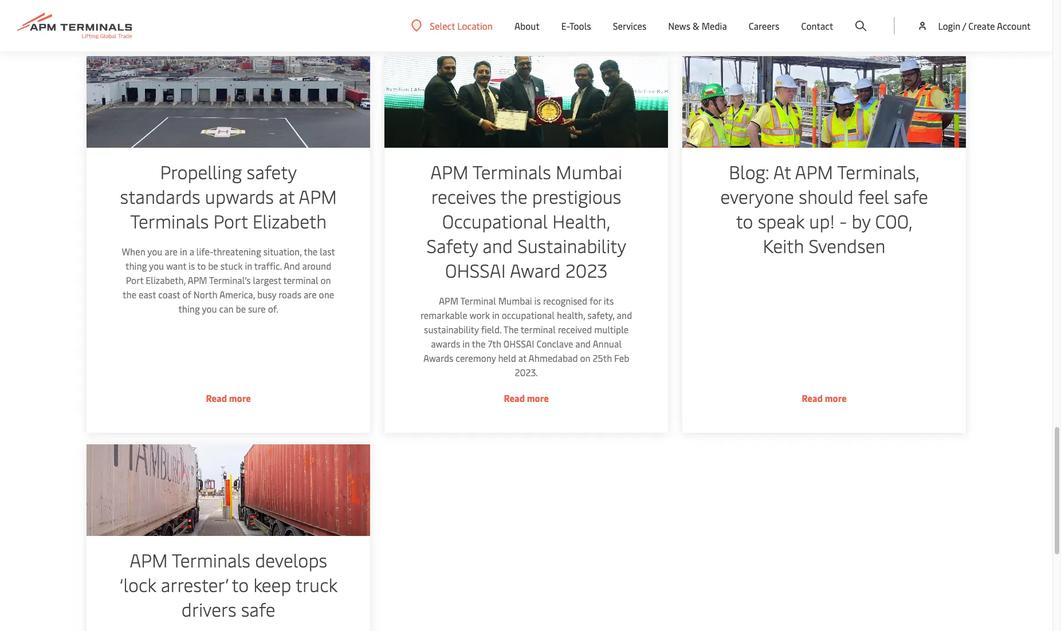 Task type: vqa. For each thing, say whether or not it's contained in the screenshot.
AS
no



Task type: describe. For each thing, give the bounding box(es) containing it.
read more for elizabeth
[[206, 392, 251, 405]]

is inside the when you are in a life-threatening situation, the last thing you want is to be stuck in traffic. and around port elizabeth, apm terminal's largest terminal on the east coast of north america, busy roads are one thing you can be sure of.
[[188, 260, 195, 272]]

blog: at apm terminals, everyone should feel safe to speak up! - by coo, keith svendsen
[[721, 159, 928, 258]]

north
[[193, 288, 217, 301]]

propelling safety standards upwards at apm terminals port elizabeth
[[120, 159, 337, 233]]

recognised
[[543, 295, 587, 307]]

0 vertical spatial thing
[[125, 260, 147, 272]]

0 vertical spatial be
[[208, 260, 218, 272]]

apm inside the 'apm terminals mumbai receives the prestigious occupational health, safety and sustainability ohssai award 2023'
[[430, 159, 468, 184]]

select
[[430, 19, 455, 32]]

threatening
[[213, 245, 261, 258]]

busy
[[257, 288, 276, 301]]

conclave
[[536, 337, 573, 350]]

news & media
[[668, 19, 727, 32]]

ohssai inside the 'apm terminals mumbai receives the prestigious occupational health, safety and sustainability ohssai award 2023'
[[445, 258, 506, 282]]

mumbai for terminal
[[498, 295, 532, 307]]

2 vertical spatial you
[[202, 303, 217, 315]]

img4151jpg image
[[384, 56, 668, 148]]

and inside the 'apm terminals mumbai receives the prestigious occupational health, safety and sustainability ohssai award 2023'
[[482, 233, 513, 258]]

when
[[121, 245, 145, 258]]

contact button
[[801, 0, 833, 52]]

work
[[469, 309, 490, 321]]

read more for safety
[[504, 392, 549, 405]]

to inside blog: at apm terminals, everyone should feel safe to speak up! - by coo, keith svendsen
[[736, 209, 753, 233]]

in left a
[[180, 245, 187, 258]]

held
[[498, 352, 516, 364]]

stuck
[[220, 260, 242, 272]]

login / create account link
[[917, 0, 1031, 52]]

terminals for develops
[[171, 548, 250, 572]]

at inside propelling safety standards upwards at apm terminals port elizabeth
[[278, 184, 294, 209]]

speak
[[758, 209, 805, 233]]

terminal
[[460, 295, 496, 307]]

the inside apm terminal mumbai is recognised for its remarkable work in occupational health, safety, and sustainability field. the terminal received multiple awards in the 7th ohssai conclave and annual awards ceremony held at ahmedabad on 25th feb 2023.
[[472, 337, 486, 350]]

7th
[[488, 337, 501, 350]]

careers button
[[749, 0, 779, 52]]

more for elizabeth
[[229, 392, 251, 405]]

traffic.
[[254, 260, 281, 272]]

safe inside blog: at apm terminals, everyone should feel safe to speak up! - by coo, keith svendsen
[[894, 184, 928, 209]]

the
[[503, 323, 519, 336]]

account
[[997, 19, 1031, 32]]

port inside the when you are in a life-threatening situation, the last thing you want is to be stuck in traffic. and around port elizabeth, apm terminal's largest terminal on the east coast of north america, busy roads are one thing you can be sure of.
[[126, 274, 143, 286]]

when you are in a life-threatening situation, the last thing you want is to be stuck in traffic. and around port elizabeth, apm terminal's largest terminal on the east coast of north america, busy roads are one thing you can be sure of.
[[121, 245, 335, 315]]

can
[[219, 303, 233, 315]]

around
[[302, 260, 331, 272]]

apm terminals develops 'lock arrester' to keep truck drivers safe
[[119, 548, 337, 622]]

about
[[514, 19, 540, 32]]

awards
[[431, 337, 460, 350]]

health,
[[557, 309, 585, 321]]

upwards
[[205, 184, 274, 209]]

the inside the 'apm terminals mumbai receives the prestigious occupational health, safety and sustainability ohssai award 2023'
[[501, 184, 527, 209]]

terminal inside apm terminal mumbai is recognised for its remarkable work in occupational health, safety, and sustainability field. the terminal received multiple awards in the 7th ohssai conclave and annual awards ceremony held at ahmedabad on 25th feb 2023.
[[521, 323, 556, 336]]

careers
[[749, 19, 779, 32]]

login
[[938, 19, 961, 32]]

in up the ceremony on the bottom
[[462, 337, 470, 350]]

occupational
[[442, 209, 548, 233]]

by
[[852, 209, 871, 233]]

ohssai inside apm terminal mumbai is recognised for its remarkable work in occupational health, safety, and sustainability field. the terminal received multiple awards in the 7th ohssai conclave and annual awards ceremony held at ahmedabad on 25th feb 2023.
[[503, 337, 534, 350]]

apm inside the when you are in a life-threatening situation, the last thing you want is to be stuck in traffic. and around port elizabeth, apm terminal's largest terminal on the east coast of north america, busy roads are one thing you can be sure of.
[[187, 274, 207, 286]]

terminals for mumbai
[[472, 159, 551, 184]]

25th
[[593, 352, 612, 364]]

about button
[[514, 0, 540, 52]]

read for safety
[[504, 392, 525, 405]]

feel
[[858, 184, 889, 209]]

more for safety
[[527, 392, 549, 405]]

should
[[799, 184, 854, 209]]

0 vertical spatial are
[[164, 245, 177, 258]]

coast
[[158, 288, 180, 301]]

terminals,
[[837, 159, 920, 184]]

health,
[[552, 209, 610, 233]]

occupational
[[502, 309, 555, 321]]

truck
[[295, 572, 337, 597]]

mumbai for terminals
[[556, 159, 622, 184]]

east
[[138, 288, 156, 301]]

2023
[[565, 258, 607, 282]]

feb
[[614, 352, 629, 364]]

3 more from the left
[[825, 392, 847, 405]]

in up field.
[[492, 309, 499, 321]]

ceremony
[[456, 352, 496, 364]]

field.
[[481, 323, 501, 336]]

keep
[[253, 572, 291, 597]]

received
[[558, 323, 592, 336]]

on inside the when you are in a life-threatening situation, the last thing you want is to be stuck in traffic. and around port elizabeth, apm terminal's largest terminal on the east coast of north america, busy roads are one thing you can be sure of.
[[320, 274, 331, 286]]

develops
[[255, 548, 327, 572]]

1 vertical spatial be
[[235, 303, 246, 315]]

1 vertical spatial are
[[303, 288, 316, 301]]

svendsen
[[809, 233, 886, 258]]

create
[[968, 19, 995, 32]]

news & media button
[[668, 0, 727, 52]]

0 vertical spatial you
[[147, 245, 162, 258]]

for
[[590, 295, 601, 307]]

largest
[[253, 274, 281, 286]]

its
[[604, 295, 614, 307]]

/
[[962, 19, 966, 32]]

login / create account
[[938, 19, 1031, 32]]

blog:
[[729, 159, 769, 184]]

keith
[[763, 233, 804, 258]]



Task type: locate. For each thing, give the bounding box(es) containing it.
tools
[[570, 19, 591, 32]]

on left 25th
[[580, 352, 590, 364]]

2 read more from the left
[[504, 392, 549, 405]]

1 horizontal spatial are
[[303, 288, 316, 301]]

safe
[[894, 184, 928, 209], [241, 597, 275, 622]]

on inside apm terminal mumbai is recognised for its remarkable work in occupational health, safety, and sustainability field. the terminal received multiple awards in the 7th ohssai conclave and annual awards ceremony held at ahmedabad on 25th feb 2023.
[[580, 352, 590, 364]]

apm inside blog: at apm terminals, everyone should feel safe to speak up! - by coo, keith svendsen
[[795, 159, 833, 184]]

0 vertical spatial ohssai
[[445, 258, 506, 282]]

contact
[[801, 19, 833, 32]]

1 horizontal spatial to
[[231, 572, 248, 597]]

&
[[693, 19, 699, 32]]

up!
[[809, 209, 835, 233]]

read more
[[206, 392, 251, 405], [504, 392, 549, 405], [802, 392, 847, 405]]

0 horizontal spatial port
[[126, 274, 143, 286]]

ohssai
[[445, 258, 506, 282], [503, 337, 534, 350]]

services button
[[613, 0, 646, 52]]

0 horizontal spatial more
[[229, 392, 251, 405]]

at
[[773, 159, 791, 184]]

terminal down and
[[283, 274, 318, 286]]

2023.
[[515, 366, 538, 379]]

mumbai up health,
[[556, 159, 622, 184]]

and
[[283, 260, 300, 272]]

select location button
[[412, 19, 493, 32]]

-
[[840, 209, 847, 233]]

2 horizontal spatial and
[[617, 309, 632, 321]]

and up multiple
[[617, 309, 632, 321]]

port up threatening
[[213, 209, 248, 233]]

230116 pe helipad 1 image
[[86, 56, 370, 148]]

1 vertical spatial to
[[197, 260, 206, 272]]

apm terminals develops 'lock arrester' to keep truck drivers safe link
[[86, 445, 370, 631]]

apm inside apm terminal mumbai is recognised for its remarkable work in occupational health, safety, and sustainability field. the terminal received multiple awards in the 7th ohssai conclave and annual awards ceremony held at ahmedabad on 25th feb 2023.
[[439, 295, 458, 307]]

1 vertical spatial ohssai
[[503, 337, 534, 350]]

2 vertical spatial terminals
[[171, 548, 250, 572]]

safety
[[246, 159, 296, 184]]

read
[[206, 392, 227, 405], [504, 392, 525, 405], [802, 392, 823, 405]]

to left the speak on the top right of the page
[[736, 209, 753, 233]]

0 vertical spatial terminals
[[472, 159, 551, 184]]

0 vertical spatial mumbai
[[556, 159, 622, 184]]

2 horizontal spatial read more
[[802, 392, 847, 405]]

prestigious
[[532, 184, 621, 209]]

the up the ceremony on the bottom
[[472, 337, 486, 350]]

terminals up 'occupational'
[[472, 159, 551, 184]]

remarkable
[[420, 309, 467, 321]]

1 horizontal spatial and
[[575, 337, 591, 350]]

terminal's
[[209, 274, 250, 286]]

apm inside propelling safety standards upwards at apm terminals port elizabeth
[[298, 184, 337, 209]]

life-
[[196, 245, 213, 258]]

1 horizontal spatial is
[[534, 295, 541, 307]]

drivers
[[181, 597, 236, 622]]

elizabeth,
[[145, 274, 185, 286]]

1 vertical spatial you
[[149, 260, 164, 272]]

1 vertical spatial thing
[[178, 303, 200, 315]]

port inside propelling safety standards upwards at apm terminals port elizabeth
[[213, 209, 248, 233]]

1 vertical spatial and
[[617, 309, 632, 321]]

sure
[[248, 303, 265, 315]]

terminals inside apm terminals develops 'lock arrester' to keep truck drivers safe
[[171, 548, 250, 572]]

be
[[208, 260, 218, 272], [235, 303, 246, 315]]

annual
[[593, 337, 622, 350]]

apm terminals mumbai receives the prestigious occupational health, safety and sustainability ohssai award 2023
[[426, 159, 626, 282]]

terminal down occupational
[[521, 323, 556, 336]]

america,
[[219, 288, 255, 301]]

to left keep
[[231, 572, 248, 597]]

you down north
[[202, 303, 217, 315]]

2 vertical spatial and
[[575, 337, 591, 350]]

e-tools button
[[561, 0, 591, 52]]

at right upwards
[[278, 184, 294, 209]]

apm inside apm terminals develops 'lock arrester' to keep truck drivers safe
[[129, 548, 167, 572]]

2 horizontal spatial read
[[802, 392, 823, 405]]

of.
[[268, 303, 278, 315]]

ohssai up terminal
[[445, 258, 506, 282]]

2 horizontal spatial to
[[736, 209, 753, 233]]

apm terminal mumbai is recognised for its remarkable work in occupational health, safety, and sustainability field. the terminal received multiple awards in the 7th ohssai conclave and annual awards ceremony held at ahmedabad on 25th feb 2023.
[[420, 295, 632, 379]]

one
[[319, 288, 334, 301]]

3 read more from the left
[[802, 392, 847, 405]]

0 vertical spatial port
[[213, 209, 248, 233]]

receives
[[431, 184, 496, 209]]

to inside the when you are in a life-threatening situation, the last thing you want is to be stuck in traffic. and around port elizabeth, apm terminal's largest terminal on the east coast of north america, busy roads are one thing you can be sure of.
[[197, 260, 206, 272]]

mumbai inside apm terminal mumbai is recognised for its remarkable work in occupational health, safety, and sustainability field. the terminal received multiple awards in the 7th ohssai conclave and annual awards ceremony held at ahmedabad on 25th feb 2023.
[[498, 295, 532, 307]]

on
[[320, 274, 331, 286], [580, 352, 590, 364]]

1 horizontal spatial thing
[[178, 303, 200, 315]]

1 read more from the left
[[206, 392, 251, 405]]

you up the elizabeth,
[[149, 260, 164, 272]]

0 horizontal spatial and
[[482, 233, 513, 258]]

0 vertical spatial at
[[278, 184, 294, 209]]

0 horizontal spatial safe
[[241, 597, 275, 622]]

is up occupational
[[534, 295, 541, 307]]

to inside apm terminals develops 'lock arrester' to keep truck drivers safe
[[231, 572, 248, 597]]

more
[[229, 392, 251, 405], [527, 392, 549, 405], [825, 392, 847, 405]]

2 read from the left
[[504, 392, 525, 405]]

e-tools
[[561, 19, 591, 32]]

safe right the "feel"
[[894, 184, 928, 209]]

0 horizontal spatial is
[[188, 260, 195, 272]]

gemba safety walk keith svendsen image
[[682, 56, 966, 148]]

1 vertical spatial safe
[[241, 597, 275, 622]]

terminals inside propelling safety standards upwards at apm terminals port elizabeth
[[130, 209, 208, 233]]

ohssai down the at the left of the page
[[503, 337, 534, 350]]

1 horizontal spatial terminal
[[521, 323, 556, 336]]

0 horizontal spatial read
[[206, 392, 227, 405]]

in right stuck
[[245, 260, 252, 272]]

awards
[[423, 352, 453, 364]]

1 horizontal spatial at
[[518, 352, 527, 364]]

mumbai inside the 'apm terminals mumbai receives the prestigious occupational health, safety and sustainability ohssai award 2023'
[[556, 159, 622, 184]]

1 horizontal spatial read
[[504, 392, 525, 405]]

in
[[180, 245, 187, 258], [245, 260, 252, 272], [492, 309, 499, 321], [462, 337, 470, 350]]

you right when
[[147, 245, 162, 258]]

3 read from the left
[[802, 392, 823, 405]]

0 horizontal spatial to
[[197, 260, 206, 272]]

are
[[164, 245, 177, 258], [303, 288, 316, 301]]

0 horizontal spatial read more
[[206, 392, 251, 405]]

read for elizabeth
[[206, 392, 227, 405]]

media
[[702, 19, 727, 32]]

1 vertical spatial is
[[534, 295, 541, 307]]

1 horizontal spatial more
[[527, 392, 549, 405]]

terminal
[[283, 274, 318, 286], [521, 323, 556, 336]]

is down a
[[188, 260, 195, 272]]

and right safety
[[482, 233, 513, 258]]

0 horizontal spatial are
[[164, 245, 177, 258]]

2 vertical spatial to
[[231, 572, 248, 597]]

truck pin image
[[86, 445, 370, 536]]

are up the want
[[164, 245, 177, 258]]

to
[[736, 209, 753, 233], [197, 260, 206, 272], [231, 572, 248, 597]]

and
[[482, 233, 513, 258], [617, 309, 632, 321], [575, 337, 591, 350]]

0 vertical spatial and
[[482, 233, 513, 258]]

propelling
[[160, 159, 242, 184]]

1 vertical spatial mumbai
[[498, 295, 532, 307]]

1 horizontal spatial port
[[213, 209, 248, 233]]

to down life-
[[197, 260, 206, 272]]

is inside apm terminal mumbai is recognised for its remarkable work in occupational health, safety, and sustainability field. the terminal received multiple awards in the 7th ohssai conclave and annual awards ceremony held at ahmedabad on 25th feb 2023.
[[534, 295, 541, 307]]

situation,
[[263, 245, 301, 258]]

'lock
[[119, 572, 156, 597]]

mumbai up occupational
[[498, 295, 532, 307]]

is
[[188, 260, 195, 272], [534, 295, 541, 307]]

safe right drivers
[[241, 597, 275, 622]]

select location
[[430, 19, 493, 32]]

2 horizontal spatial more
[[825, 392, 847, 405]]

1 horizontal spatial be
[[235, 303, 246, 315]]

0 vertical spatial to
[[736, 209, 753, 233]]

0 horizontal spatial on
[[320, 274, 331, 286]]

1 vertical spatial terminal
[[521, 323, 556, 336]]

thing down when
[[125, 260, 147, 272]]

1 vertical spatial on
[[580, 352, 590, 364]]

e-
[[561, 19, 570, 32]]

safety
[[426, 233, 478, 258]]

thing down of
[[178, 303, 200, 315]]

at up 2023.
[[518, 352, 527, 364]]

terminals inside the 'apm terminals mumbai receives the prestigious occupational health, safety and sustainability ohssai award 2023'
[[472, 159, 551, 184]]

sustainability
[[517, 233, 626, 258]]

terminal inside the when you are in a life-threatening situation, the last thing you want is to be stuck in traffic. and around port elizabeth, apm terminal's largest terminal on the east coast of north america, busy roads are one thing you can be sure of.
[[283, 274, 318, 286]]

ahmedabad
[[528, 352, 578, 364]]

apm
[[430, 159, 468, 184], [795, 159, 833, 184], [298, 184, 337, 209], [187, 274, 207, 286], [439, 295, 458, 307], [129, 548, 167, 572]]

1 horizontal spatial safe
[[894, 184, 928, 209]]

the right 'receives'
[[501, 184, 527, 209]]

be down life-
[[208, 260, 218, 272]]

1 vertical spatial terminals
[[130, 209, 208, 233]]

the left the "east"
[[122, 288, 136, 301]]

elizabeth
[[252, 209, 326, 233]]

0 horizontal spatial be
[[208, 260, 218, 272]]

safe inside apm terminals develops 'lock arrester' to keep truck drivers safe
[[241, 597, 275, 622]]

be right can on the top of the page
[[235, 303, 246, 315]]

a
[[189, 245, 194, 258]]

0 horizontal spatial mumbai
[[498, 295, 532, 307]]

thing
[[125, 260, 147, 272], [178, 303, 200, 315]]

arrester'
[[161, 572, 227, 597]]

1 horizontal spatial mumbai
[[556, 159, 622, 184]]

1 more from the left
[[229, 392, 251, 405]]

1 vertical spatial port
[[126, 274, 143, 286]]

1 horizontal spatial on
[[580, 352, 590, 364]]

everyone
[[721, 184, 794, 209]]

of
[[182, 288, 191, 301]]

0 vertical spatial is
[[188, 260, 195, 272]]

location
[[457, 19, 493, 32]]

terminals up drivers
[[171, 548, 250, 572]]

the up around
[[304, 245, 317, 258]]

news
[[668, 19, 690, 32]]

safety,
[[587, 309, 615, 321]]

port up the "east"
[[126, 274, 143, 286]]

sustainability
[[424, 323, 479, 336]]

on up one
[[320, 274, 331, 286]]

0 vertical spatial safe
[[894, 184, 928, 209]]

0 vertical spatial terminal
[[283, 274, 318, 286]]

0 horizontal spatial terminal
[[283, 274, 318, 286]]

award
[[510, 258, 561, 282]]

1 horizontal spatial read more
[[504, 392, 549, 405]]

services
[[613, 19, 646, 32]]

are left one
[[303, 288, 316, 301]]

terminals up a
[[130, 209, 208, 233]]

coo,
[[875, 209, 913, 233]]

1 read from the left
[[206, 392, 227, 405]]

2 more from the left
[[527, 392, 549, 405]]

and down 'received'
[[575, 337, 591, 350]]

1 vertical spatial at
[[518, 352, 527, 364]]

0 vertical spatial on
[[320, 274, 331, 286]]

0 horizontal spatial at
[[278, 184, 294, 209]]

at inside apm terminal mumbai is recognised for its remarkable work in occupational health, safety, and sustainability field. the terminal received multiple awards in the 7th ohssai conclave and annual awards ceremony held at ahmedabad on 25th feb 2023.
[[518, 352, 527, 364]]

at
[[278, 184, 294, 209], [518, 352, 527, 364]]

port
[[213, 209, 248, 233], [126, 274, 143, 286]]

0 horizontal spatial thing
[[125, 260, 147, 272]]



